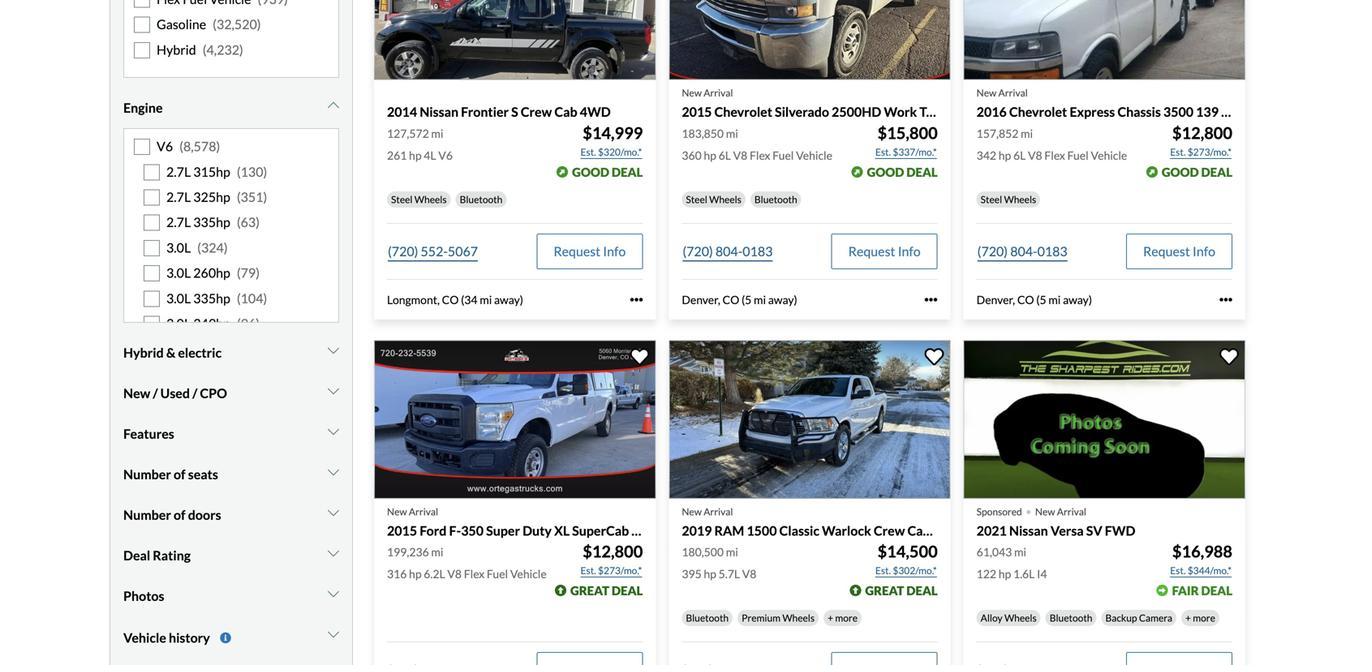 Task type: describe. For each thing, give the bounding box(es) containing it.
$320/mo.*
[[598, 146, 642, 158]]

v8 for 2016 chevrolet express chassis 3500 139 cutaway with 1wt rwd
[[1028, 148, 1042, 162]]

est. for 2015 chevrolet silverado 2500hd work truck lb 4wd
[[876, 146, 891, 158]]

gasoline
[[157, 16, 206, 32]]

truck
[[920, 104, 952, 120]]

bluetooth down 395
[[686, 612, 729, 624]]

est. for 2015 ford f-350 super duty xl supercab 4wd
[[581, 565, 596, 577]]

$12,800 est. $273/mo.* for 2015 ford f-350 super duty xl supercab 4wd
[[581, 542, 643, 577]]

0 horizontal spatial cab
[[555, 104, 577, 120]]

1 steel from the left
[[391, 193, 413, 205]]

$337/mo.*
[[893, 146, 937, 158]]

backup
[[1106, 612, 1137, 624]]

longmont, co (34 mi away)
[[387, 293, 523, 307]]

sponsored
[[977, 506, 1022, 518]]

ellipsis h image for longmont, co (34 mi away)
[[630, 293, 643, 306]]

f-
[[449, 523, 461, 539]]

request for $15,800
[[849, 243, 895, 259]]

new for new / used / cpo
[[123, 386, 150, 401]]

mi for 199,236 mi
[[431, 545, 443, 559]]

bluetooth down 183,850 mi 360 hp 6l v8 flex fuel vehicle
[[755, 193, 797, 205]]

new / used / cpo button
[[123, 373, 339, 414]]

(34
[[461, 293, 478, 307]]

fair deal
[[1172, 583, 1233, 598]]

ford
[[420, 523, 447, 539]]

new / used / cpo
[[123, 386, 227, 401]]

est. $337/mo.* button
[[875, 144, 938, 160]]

new for new arrival 2016 chevrolet express chassis 3500 139 cutaway with 1wt rwd
[[977, 87, 997, 99]]

1 info from the left
[[603, 243, 626, 259]]

3.0l 349hp (96)
[[166, 316, 260, 331]]

photos
[[123, 588, 164, 604]]

est. $273/mo.* button for 2015 ford f-350 super duty xl supercab 4wd
[[580, 563, 643, 579]]

flex inside the "199,236 mi 316 hp 6.2l v8 flex fuel vehicle"
[[464, 567, 485, 581]]

arrival for express
[[999, 87, 1028, 99]]

1 request info from the left
[[554, 243, 626, 259]]

335hp for 2.7l 335hp
[[193, 214, 230, 230]]

$15,800
[[878, 123, 938, 143]]

hybrid for hybrid & electric
[[123, 345, 164, 361]]

316
[[387, 567, 407, 581]]

2014 nissan frontier s crew cab 4wd
[[387, 104, 611, 120]]

(720) 552-5067
[[388, 243, 478, 259]]

fuel for express
[[1068, 148, 1089, 162]]

hp inside 127,572 mi 261 hp 4l v6
[[409, 148, 422, 162]]

(720) 804-0183 for $12,800
[[978, 243, 1068, 259]]

fuel inside the "199,236 mi 316 hp 6.2l v8 flex fuel vehicle"
[[487, 567, 508, 581]]

hybrid (4,232)
[[157, 42, 243, 58]]

v8 for 2015 chevrolet silverado 2500hd work truck lb 4wd
[[733, 148, 748, 162]]

i4
[[1037, 567, 1047, 581]]

number of seats button
[[123, 455, 339, 495]]

request info for $12,800
[[1143, 243, 1216, 259]]

wheels right premium
[[783, 612, 815, 624]]

0 vertical spatial nissan
[[420, 104, 459, 120]]

(130)
[[237, 164, 267, 180]]

mi for 127,572 mi
[[431, 126, 443, 140]]

est. $320/mo.* button
[[580, 144, 643, 160]]

hp for 2015 chevrolet silverado 2500hd work truck lb 4wd
[[704, 148, 716, 162]]

1 / from the left
[[153, 386, 158, 401]]

$14,999
[[583, 123, 643, 143]]

duty
[[523, 523, 552, 539]]

supercab
[[572, 523, 629, 539]]

1 request from the left
[[554, 243, 601, 259]]

6.2l
[[424, 567, 445, 581]]

$273/mo.* for 2015 ford f-350 super duty xl supercab 4wd
[[598, 565, 642, 577]]

sponsored · new arrival 2021 nissan versa sv fwd
[[977, 496, 1136, 539]]

hybrid & electric
[[123, 345, 222, 361]]

325hp
[[193, 189, 230, 205]]

arrival inside sponsored · new arrival 2021 nissan versa sv fwd
[[1057, 506, 1087, 518]]

3.0l for 3.0l 349hp (96)
[[166, 316, 191, 331]]

183,850
[[682, 126, 724, 140]]

$273/mo.* for 2016 chevrolet express chassis 3500 139 cutaway with 1wt rwd
[[1188, 146, 1232, 158]]

3500
[[1164, 104, 1194, 120]]

0183 for $12,800
[[1038, 243, 1068, 259]]

great deal for $12,800
[[571, 583, 643, 598]]

2 + from the left
[[1186, 612, 1191, 624]]

features
[[123, 426, 174, 442]]

157,852
[[977, 126, 1019, 140]]

chevron down image for photos
[[328, 588, 339, 601]]

wheels for $12,800
[[1004, 193, 1036, 205]]

2.7l for 2.7l 335hp (63)
[[166, 214, 191, 230]]

(79)
[[237, 265, 260, 281]]

new arrival 2015 ford f-350 super duty xl supercab 4wd
[[387, 506, 662, 539]]

request info button for $12,800
[[1126, 234, 1233, 269]]

1.6l
[[1014, 567, 1035, 581]]

4wd inside new arrival 2015 ford f-350 super duty xl supercab 4wd
[[632, 523, 662, 539]]

2014
[[387, 104, 417, 120]]

0183 for $15,800
[[743, 243, 773, 259]]

new arrival 2015 chevrolet silverado 2500hd work truck lb 4wd
[[682, 87, 1003, 120]]

2500hd
[[832, 104, 881, 120]]

est. for 2019 ram 1500 classic warlock crew cab 4wd
[[876, 565, 891, 577]]

0 horizontal spatial v6
[[157, 138, 173, 154]]

flex for silverado
[[750, 148, 770, 162]]

new inside sponsored · new arrival 2021 nissan versa sv fwd
[[1035, 506, 1055, 518]]

new for new arrival 2015 ford f-350 super duty xl supercab 4wd
[[387, 506, 407, 518]]

bluetooth left backup
[[1050, 612, 1093, 624]]

good for $14,999
[[572, 165, 609, 179]]

3.0l for 3.0l (324)
[[166, 240, 191, 256]]

4wd up $14,999
[[580, 104, 611, 120]]

61,043
[[977, 545, 1012, 559]]

(324)
[[197, 240, 228, 256]]

cpo
[[200, 386, 227, 401]]

$12,800 for 2015 ford f-350 super duty xl supercab 4wd
[[583, 542, 643, 562]]

vehicle history
[[123, 630, 210, 646]]

(32,520)
[[213, 16, 261, 32]]

261
[[387, 148, 407, 162]]

mi for 157,852 mi
[[1021, 126, 1033, 140]]

denver, for $12,800
[[977, 293, 1015, 307]]

1 co from the left
[[442, 293, 459, 307]]

4 chevron down image from the top
[[328, 628, 339, 641]]

deal for 2015 chevrolet silverado 2500hd work truck lb 4wd
[[907, 165, 938, 179]]

1 + more from the left
[[828, 612, 858, 624]]

$14,999 est. $320/mo.*
[[581, 123, 643, 158]]

info for $15,800
[[898, 243, 921, 259]]

crew inside the new arrival 2019 ram 1500 classic warlock crew cab 4wd
[[874, 523, 905, 539]]

2 more from the left
[[1193, 612, 1216, 624]]

good deal for $12,800
[[1162, 165, 1233, 179]]

great for $12,800
[[571, 583, 609, 598]]

rwd
[[1335, 104, 1363, 120]]

frontier
[[461, 104, 509, 120]]

xl
[[554, 523, 570, 539]]

history
[[169, 630, 210, 646]]

wheels for $15,800
[[709, 193, 742, 205]]

199,236 mi 316 hp 6.2l v8 flex fuel vehicle
[[387, 545, 547, 581]]

5.7l
[[719, 567, 740, 581]]

(104)
[[237, 290, 267, 306]]

vehicle for 2015 ford f-350 super duty xl supercab 4wd
[[510, 567, 547, 581]]

request info for $15,800
[[849, 243, 921, 259]]

ellipsis h image
[[1220, 293, 1233, 306]]

2016
[[977, 104, 1007, 120]]

denver, co (5 mi away) for $12,800
[[977, 293, 1092, 307]]

super
[[486, 523, 520, 539]]

versa
[[1051, 523, 1084, 539]]

vehicle for 2016 chevrolet express chassis 3500 139 cutaway with 1wt rwd
[[1091, 148, 1127, 162]]

$14,500
[[878, 542, 938, 562]]

s
[[511, 104, 518, 120]]

backup camera
[[1106, 612, 1173, 624]]

$16,988
[[1173, 542, 1233, 562]]

number of seats
[[123, 467, 218, 483]]

4l
[[424, 148, 436, 162]]

chevron down image for number of doors
[[328, 506, 339, 519]]

great deal for $14,500
[[865, 583, 938, 598]]

vehicle for 2015 chevrolet silverado 2500hd work truck lb 4wd
[[796, 148, 833, 162]]

mi for 180,500 mi
[[726, 545, 738, 559]]

804- for $12,800
[[1010, 243, 1038, 259]]

6l for $12,800
[[1014, 148, 1026, 162]]

used
[[160, 386, 190, 401]]

chevron down image for deal rating
[[328, 547, 339, 560]]

new arrival 2016 chevrolet express chassis 3500 139 cutaway with 1wt rwd
[[977, 87, 1363, 120]]

1 + from the left
[[828, 612, 833, 624]]

nissan inside sponsored · new arrival 2021 nissan versa sv fwd
[[1009, 523, 1048, 539]]

hybrid for hybrid (4,232)
[[157, 42, 196, 58]]

arrival for f-
[[409, 506, 438, 518]]

number for number of doors
[[123, 507, 171, 523]]

mi for 183,850 mi
[[726, 126, 738, 140]]

co for $12,800
[[1017, 293, 1034, 307]]

(4,232)
[[203, 42, 243, 58]]

new for new arrival 2015 chevrolet silverado 2500hd work truck lb 4wd
[[682, 87, 702, 99]]

552-
[[421, 243, 448, 259]]

$15,800 est. $337/mo.*
[[876, 123, 938, 158]]

wheels for $16,988
[[1005, 612, 1037, 624]]

349hp
[[193, 316, 230, 331]]

steel wheels for $15,800
[[686, 193, 742, 205]]

3.0l for 3.0l 260hp (79)
[[166, 265, 191, 281]]

2.7l 315hp (130)
[[166, 164, 267, 180]]



Task type: vqa. For each thing, say whether or not it's contained in the screenshot.
/
yes



Task type: locate. For each thing, give the bounding box(es) containing it.
arrival for 1500
[[704, 506, 733, 518]]

arrival inside new arrival 2016 chevrolet express chassis 3500 139 cutaway with 1wt rwd
[[999, 87, 1028, 99]]

seats
[[188, 467, 218, 483]]

1 vertical spatial crew
[[874, 523, 905, 539]]

arrival up 2016
[[999, 87, 1028, 99]]

est. up fair
[[1170, 565, 1186, 577]]

1 vertical spatial 2.7l
[[166, 189, 191, 205]]

2 denver, co (5 mi away) from the left
[[977, 293, 1092, 307]]

2 away) from the left
[[768, 293, 797, 307]]

3 2.7l from the top
[[166, 214, 191, 230]]

of
[[174, 467, 186, 483], [174, 507, 186, 523]]

3 chevron down image from the top
[[328, 506, 339, 519]]

335hp up 349hp
[[193, 290, 230, 306]]

1 horizontal spatial ellipsis h image
[[925, 293, 938, 306]]

0 horizontal spatial crew
[[521, 104, 552, 120]]

0 horizontal spatial denver,
[[682, 293, 720, 307]]

new right ·
[[1035, 506, 1055, 518]]

2 horizontal spatial steel
[[981, 193, 1002, 205]]

0 horizontal spatial away)
[[494, 293, 523, 307]]

3.0l up hybrid & electric
[[166, 316, 191, 331]]

chevron down image for new / used / cpo
[[328, 385, 339, 398]]

0 horizontal spatial (720) 804-0183
[[683, 243, 773, 259]]

number up deal rating
[[123, 507, 171, 523]]

3 request info from the left
[[1143, 243, 1216, 259]]

co
[[442, 293, 459, 307], [723, 293, 739, 307], [1017, 293, 1034, 307]]

1 horizontal spatial + more
[[1186, 612, 1216, 624]]

0 horizontal spatial request info button
[[537, 234, 643, 269]]

+
[[828, 612, 833, 624], [1186, 612, 1191, 624]]

features button
[[123, 414, 339, 455]]

1 horizontal spatial (720) 804-0183 button
[[977, 234, 1069, 269]]

2 horizontal spatial (720)
[[978, 243, 1008, 259]]

0 horizontal spatial request
[[554, 243, 601, 259]]

0 horizontal spatial chevrolet
[[715, 104, 772, 120]]

nissan down sponsored
[[1009, 523, 1048, 539]]

1 0183 from the left
[[743, 243, 773, 259]]

good deal down the est. $320/mo.* button
[[572, 165, 643, 179]]

new left used
[[123, 386, 150, 401]]

flex inside 157,852 mi 342 hp 6l v8 flex fuel vehicle
[[1045, 148, 1065, 162]]

199,236
[[387, 545, 429, 559]]

nissan right 2014
[[420, 104, 459, 120]]

0 horizontal spatial good
[[572, 165, 609, 179]]

$273/mo.* down 139
[[1188, 146, 1232, 158]]

1 horizontal spatial flex
[[750, 148, 770, 162]]

steel for $12,800
[[981, 193, 1002, 205]]

139
[[1196, 104, 1219, 120]]

122
[[977, 567, 997, 581]]

(5 for $12,800
[[1037, 293, 1047, 307]]

chevron down image inside photos 'dropdown button'
[[328, 588, 339, 601]]

1wt
[[1304, 104, 1333, 120]]

good down est. $337/mo.* button
[[867, 165, 904, 179]]

new arrival 2019 ram 1500 classic warlock crew cab 4wd
[[682, 506, 964, 539]]

hp for 2019 ram 1500 classic warlock crew cab 4wd
[[704, 567, 716, 581]]

est. inside $16,988 est. $344/mo.*
[[1170, 565, 1186, 577]]

chevrolet for $12,800
[[1009, 104, 1067, 120]]

steel down "261" on the left
[[391, 193, 413, 205]]

deal down 139
[[1201, 165, 1233, 179]]

est. for 2021 nissan versa sv fwd
[[1170, 565, 1186, 577]]

steel wheels for $12,800
[[981, 193, 1036, 205]]

2 / from the left
[[192, 386, 197, 401]]

3 chevron down image from the top
[[328, 385, 339, 398]]

2 horizontal spatial away)
[[1063, 293, 1092, 307]]

1500
[[747, 523, 777, 539]]

vehicle down express
[[1091, 148, 1127, 162]]

2 good deal from the left
[[867, 165, 938, 179]]

(720) for $12,800
[[978, 243, 1008, 259]]

0 horizontal spatial co
[[442, 293, 459, 307]]

0 vertical spatial number
[[123, 467, 171, 483]]

hp for 2015 ford f-350 super duty xl supercab 4wd
[[409, 567, 422, 581]]

fuel down super
[[487, 567, 508, 581]]

vehicle inside vehicle history dropdown button
[[123, 630, 166, 646]]

cab up $14,500
[[908, 523, 931, 539]]

chevron down image
[[328, 99, 339, 112], [328, 344, 339, 357], [328, 385, 339, 398], [328, 547, 339, 560], [328, 588, 339, 601]]

est. down $14,999
[[581, 146, 596, 158]]

silverado
[[775, 104, 829, 120]]

chevron down image inside number of seats dropdown button
[[328, 466, 339, 479]]

0 horizontal spatial nissan
[[420, 104, 459, 120]]

(63)
[[237, 214, 260, 230]]

3 info from the left
[[1193, 243, 1216, 259]]

steel for $15,800
[[686, 193, 707, 205]]

4wd right supercab
[[632, 523, 662, 539]]

2 great deal from the left
[[865, 583, 938, 598]]

vehicle down duty
[[510, 567, 547, 581]]

wheels down 4l
[[415, 193, 447, 205]]

denver, co (5 mi away) for $15,800
[[682, 293, 797, 307]]

new up 2016
[[977, 87, 997, 99]]

0 horizontal spatial request info
[[554, 243, 626, 259]]

new inside new arrival 2015 chevrolet silverado 2500hd work truck lb 4wd
[[682, 87, 702, 99]]

1 horizontal spatial $273/mo.*
[[1188, 146, 1232, 158]]

$12,800
[[1173, 123, 1233, 143], [583, 542, 643, 562]]

1 horizontal spatial 6l
[[1014, 148, 1026, 162]]

flex inside 183,850 mi 360 hp 6l v8 flex fuel vehicle
[[750, 148, 770, 162]]

2 request from the left
[[849, 243, 895, 259]]

est.
[[581, 146, 596, 158], [876, 146, 891, 158], [1170, 146, 1186, 158], [581, 565, 596, 577], [876, 565, 891, 577], [1170, 565, 1186, 577]]

of for doors
[[174, 507, 186, 523]]

1 vertical spatial $12,800 est. $273/mo.*
[[581, 542, 643, 577]]

3.0l down 3.0l (324)
[[166, 265, 191, 281]]

2.7l
[[166, 164, 191, 180], [166, 189, 191, 205], [166, 214, 191, 230]]

hp inside 61,043 mi 122 hp 1.6l i4
[[999, 567, 1011, 581]]

2019
[[682, 523, 712, 539]]

arrival for silverado
[[704, 87, 733, 99]]

1 steel wheels from the left
[[391, 193, 447, 205]]

fuel for silverado
[[773, 148, 794, 162]]

1 great from the left
[[571, 583, 609, 598]]

·
[[1026, 496, 1032, 525]]

silver 2021 nissan versa sv fwd sedan front-wheel drive automatic image
[[964, 340, 1246, 499]]

est. down the 3500
[[1170, 146, 1186, 158]]

3 away) from the left
[[1063, 293, 1092, 307]]

1 horizontal spatial (720)
[[683, 243, 713, 259]]

cutaway
[[1221, 104, 1273, 120]]

2015 for ford
[[387, 523, 417, 539]]

1 (720) from the left
[[388, 243, 418, 259]]

2 steel wheels from the left
[[686, 193, 742, 205]]

electric
[[178, 345, 222, 361]]

v8 for 2019 ram 1500 classic warlock crew cab 4wd
[[742, 567, 757, 581]]

2 2.7l from the top
[[166, 189, 191, 205]]

deal down $337/mo.*
[[907, 165, 938, 179]]

2.7l down v6 (8,578)
[[166, 164, 191, 180]]

deal
[[612, 165, 643, 179], [907, 165, 938, 179], [1201, 165, 1233, 179], [612, 583, 643, 598], [907, 583, 938, 598], [1201, 583, 1233, 598]]

6l for $15,800
[[719, 148, 731, 162]]

1 3.0l from the top
[[166, 240, 191, 256]]

3 steel wheels from the left
[[981, 193, 1036, 205]]

cab inside the new arrival 2019 ram 1500 classic warlock crew cab 4wd
[[908, 523, 931, 539]]

1 chevron down image from the top
[[328, 99, 339, 112]]

2 horizontal spatial request info button
[[1126, 234, 1233, 269]]

1 horizontal spatial /
[[192, 386, 197, 401]]

premium
[[742, 612, 781, 624]]

of left seats
[[174, 467, 186, 483]]

great for $14,500
[[865, 583, 904, 598]]

deal for 2016 chevrolet express chassis 3500 139 cutaway with 1wt rwd
[[1201, 165, 1233, 179]]

$12,800 est. $273/mo.* down 139
[[1170, 123, 1233, 158]]

rating
[[153, 548, 191, 564]]

with
[[1275, 104, 1302, 120]]

4wd inside new arrival 2015 chevrolet silverado 2500hd work truck lb 4wd
[[973, 104, 1003, 120]]

deal rating
[[123, 548, 191, 564]]

v8 inside 183,850 mi 360 hp 6l v8 flex fuel vehicle
[[733, 148, 748, 162]]

white 2015 ford f-350 super duty xl supercab 4wd pickup truck four-wheel drive 6-speed automatic image
[[374, 340, 656, 499]]

2 steel from the left
[[686, 193, 707, 205]]

v8 right 360
[[733, 148, 748, 162]]

2 co from the left
[[723, 293, 739, 307]]

1 good deal from the left
[[572, 165, 643, 179]]

number for number of seats
[[123, 467, 171, 483]]

4wd left 2021
[[933, 523, 964, 539]]

4 chevron down image from the top
[[328, 547, 339, 560]]

1 horizontal spatial +
[[1186, 612, 1191, 624]]

arrival up the versa
[[1057, 506, 1087, 518]]

2 horizontal spatial request
[[1143, 243, 1190, 259]]

black 2014 nissan frontier s crew cab 4wd pickup truck four-wheel drive 5-speed automatic image
[[374, 0, 656, 80]]

hp inside 183,850 mi 360 hp 6l v8 flex fuel vehicle
[[704, 148, 716, 162]]

work
[[884, 104, 917, 120]]

1 vertical spatial $12,800
[[583, 542, 643, 562]]

127,572
[[387, 126, 429, 140]]

0 horizontal spatial est. $273/mo.* button
[[580, 563, 643, 579]]

request for $12,800
[[1143, 243, 1190, 259]]

2015 inside new arrival 2015 chevrolet silverado 2500hd work truck lb 4wd
[[682, 104, 712, 120]]

3 steel from the left
[[981, 193, 1002, 205]]

lb
[[955, 104, 970, 120]]

2 horizontal spatial steel wheels
[[981, 193, 1036, 205]]

2 ellipsis h image from the left
[[925, 293, 938, 306]]

1 chevron down image from the top
[[328, 425, 339, 438]]

360
[[682, 148, 702, 162]]

2 great from the left
[[865, 583, 904, 598]]

2015 for chevrolet
[[682, 104, 712, 120]]

1 away) from the left
[[494, 293, 523, 307]]

new inside dropdown button
[[123, 386, 150, 401]]

2 804- from the left
[[1010, 243, 1038, 259]]

steel down '342'
[[981, 193, 1002, 205]]

/ left the cpo
[[192, 386, 197, 401]]

1 number from the top
[[123, 467, 171, 483]]

2 horizontal spatial info
[[1193, 243, 1216, 259]]

vehicle down photos
[[123, 630, 166, 646]]

0 vertical spatial $12,800 est. $273/mo.*
[[1170, 123, 1233, 158]]

hp right '122'
[[999, 567, 1011, 581]]

1 horizontal spatial (720) 804-0183
[[978, 243, 1068, 259]]

ellipsis h image for denver, co (5 mi away)
[[925, 293, 938, 306]]

$273/mo.* down supercab
[[598, 565, 642, 577]]

2 chevron down image from the top
[[328, 344, 339, 357]]

chevrolet inside new arrival 2016 chevrolet express chassis 3500 139 cutaway with 1wt rwd
[[1009, 104, 1067, 120]]

1 denver, from the left
[[682, 293, 720, 307]]

vehicle inside the "199,236 mi 316 hp 6.2l v8 flex fuel vehicle"
[[510, 567, 547, 581]]

1 335hp from the top
[[193, 214, 230, 230]]

good for $12,800
[[1162, 165, 1199, 179]]

hp inside the "199,236 mi 316 hp 6.2l v8 flex fuel vehicle"
[[409, 567, 422, 581]]

$273/mo.*
[[1188, 146, 1232, 158], [598, 565, 642, 577]]

+ more right premium wheels
[[828, 612, 858, 624]]

v8 inside the 180,500 mi 395 hp 5.7l v8
[[742, 567, 757, 581]]

0 horizontal spatial great
[[571, 583, 609, 598]]

0 horizontal spatial 804-
[[716, 243, 743, 259]]

0 horizontal spatial fuel
[[487, 567, 508, 581]]

0 horizontal spatial $273/mo.*
[[598, 565, 642, 577]]

deal down $344/mo.*
[[1201, 583, 1233, 598]]

est. $273/mo.* button down 139
[[1170, 144, 1233, 160]]

new inside the new arrival 2019 ram 1500 classic warlock crew cab 4wd
[[682, 506, 702, 518]]

$12,800 down 139
[[1173, 123, 1233, 143]]

0 horizontal spatial /
[[153, 386, 158, 401]]

ellipsis h image
[[630, 293, 643, 306], [925, 293, 938, 306]]

arrival inside new arrival 2015 ford f-350 super duty xl supercab 4wd
[[409, 506, 438, 518]]

of for seats
[[174, 467, 186, 483]]

fair
[[1172, 583, 1199, 598]]

$12,800 est. $273/mo.* for 2016 chevrolet express chassis 3500 139 cutaway with 1wt rwd
[[1170, 123, 1233, 158]]

new inside new arrival 2015 ford f-350 super duty xl supercab 4wd
[[387, 506, 407, 518]]

1 horizontal spatial $12,800 est. $273/mo.*
[[1170, 123, 1233, 158]]

0 vertical spatial crew
[[521, 104, 552, 120]]

steel wheels down 4l
[[391, 193, 447, 205]]

1 (720) 804-0183 from the left
[[683, 243, 773, 259]]

new
[[682, 87, 702, 99], [977, 87, 997, 99], [123, 386, 150, 401], [387, 506, 407, 518], [682, 506, 702, 518], [1035, 506, 1055, 518]]

est. inside $15,800 est. $337/mo.*
[[876, 146, 891, 158]]

chevron down image for features
[[328, 425, 339, 438]]

vehicle inside 157,852 mi 342 hp 6l v8 flex fuel vehicle
[[1091, 148, 1127, 162]]

chevrolet up 157,852 mi 342 hp 6l v8 flex fuel vehicle
[[1009, 104, 1067, 120]]

chevron down image for hybrid & electric
[[328, 344, 339, 357]]

0 horizontal spatial $12,800 est. $273/mo.*
[[581, 542, 643, 577]]

v6
[[157, 138, 173, 154], [438, 148, 453, 162]]

2 (720) 804-0183 button from the left
[[977, 234, 1069, 269]]

1 horizontal spatial co
[[723, 293, 739, 307]]

2.7l 325hp (351)
[[166, 189, 267, 205]]

0 horizontal spatial good deal
[[572, 165, 643, 179]]

deal down $302/mo.*
[[907, 583, 938, 598]]

new inside new arrival 2016 chevrolet express chassis 3500 139 cutaway with 1wt rwd
[[977, 87, 997, 99]]

flex right 6.2l
[[464, 567, 485, 581]]

2 (720) 804-0183 from the left
[[978, 243, 1068, 259]]

3.0l 260hp (79)
[[166, 265, 260, 281]]

3 co from the left
[[1017, 293, 1034, 307]]

2 chevrolet from the left
[[1009, 104, 1067, 120]]

fwd
[[1105, 523, 1136, 539]]

request info button for $15,800
[[832, 234, 938, 269]]

v8 inside the "199,236 mi 316 hp 6.2l v8 flex fuel vehicle"
[[447, 567, 462, 581]]

1 (720) 804-0183 button from the left
[[682, 234, 774, 269]]

est. down "$15,800" on the right top of page
[[876, 146, 891, 158]]

info
[[603, 243, 626, 259], [898, 243, 921, 259], [1193, 243, 1216, 259]]

$14,500 est. $302/mo.*
[[876, 542, 938, 577]]

2 info from the left
[[898, 243, 921, 259]]

hp right 316
[[409, 567, 422, 581]]

request info button
[[537, 234, 643, 269], [832, 234, 938, 269], [1126, 234, 1233, 269]]

number down features
[[123, 467, 171, 483]]

1 vertical spatial 2015
[[387, 523, 417, 539]]

view more image
[[220, 632, 231, 644]]

hp left 4l
[[409, 148, 422, 162]]

mi for 61,043 mi
[[1014, 545, 1027, 559]]

chevron down image inside engine dropdown button
[[328, 99, 339, 112]]

2015 up 183,850
[[682, 104, 712, 120]]

1 horizontal spatial 0183
[[1038, 243, 1068, 259]]

1 request info button from the left
[[537, 234, 643, 269]]

chevron down image for engine
[[328, 99, 339, 112]]

cab
[[555, 104, 577, 120], [908, 523, 931, 539]]

0 vertical spatial est. $273/mo.* button
[[1170, 144, 1233, 160]]

2 number from the top
[[123, 507, 171, 523]]

1 horizontal spatial chevrolet
[[1009, 104, 1067, 120]]

great deal down supercab
[[571, 583, 643, 598]]

0 vertical spatial hybrid
[[157, 42, 196, 58]]

hp inside the 180,500 mi 395 hp 5.7l v8
[[704, 567, 716, 581]]

0 horizontal spatial denver, co (5 mi away)
[[682, 293, 797, 307]]

flex right 360
[[750, 148, 770, 162]]

v8 right 6.2l
[[447, 567, 462, 581]]

deal for 2015 ford f-350 super duty xl supercab 4wd
[[612, 583, 643, 598]]

chassis
[[1118, 104, 1161, 120]]

1 horizontal spatial request info button
[[832, 234, 938, 269]]

white 2016 chevrolet express chassis 3500 139 cutaway with 1wt rwd van rear-wheel drive 6-speed automatic overdrive image
[[964, 0, 1246, 80]]

1 6l from the left
[[719, 148, 731, 162]]

good for $15,800
[[867, 165, 904, 179]]

2 6l from the left
[[1014, 148, 1026, 162]]

mi inside the "199,236 mi 316 hp 6.2l v8 flex fuel vehicle"
[[431, 545, 443, 559]]

(720) 804-0183 button for $12,800
[[977, 234, 1069, 269]]

wheels right alloy
[[1005, 612, 1037, 624]]

0 horizontal spatial steel wheels
[[391, 193, 447, 205]]

0 vertical spatial of
[[174, 467, 186, 483]]

sv
[[1086, 523, 1103, 539]]

v6 left (8,578)
[[157, 138, 173, 154]]

great deal
[[571, 583, 643, 598], [865, 583, 938, 598]]

0 horizontal spatial ellipsis h image
[[630, 293, 643, 306]]

1 vertical spatial cab
[[908, 523, 931, 539]]

chevrolet up 183,850 mi 360 hp 6l v8 flex fuel vehicle
[[715, 104, 772, 120]]

away) for $15,800
[[768, 293, 797, 307]]

arrival up ram
[[704, 506, 733, 518]]

est. for 2016 chevrolet express chassis 3500 139 cutaway with 1wt rwd
[[1170, 146, 1186, 158]]

0 horizontal spatial flex
[[464, 567, 485, 581]]

2 horizontal spatial request info
[[1143, 243, 1216, 259]]

2 (720) from the left
[[683, 243, 713, 259]]

$12,800 est. $273/mo.*
[[1170, 123, 1233, 158], [581, 542, 643, 577]]

deal
[[123, 548, 150, 564]]

warlock
[[822, 523, 871, 539]]

0 horizontal spatial (5
[[742, 293, 752, 307]]

v6 right 4l
[[438, 148, 453, 162]]

v8 right '342'
[[1028, 148, 1042, 162]]

arrival up ford
[[409, 506, 438, 518]]

hybrid & electric button
[[123, 333, 339, 373]]

3 good from the left
[[1162, 165, 1199, 179]]

vehicle
[[796, 148, 833, 162], [1091, 148, 1127, 162], [510, 567, 547, 581], [123, 630, 166, 646]]

0 horizontal spatial more
[[835, 612, 858, 624]]

6l inside 183,850 mi 360 hp 6l v8 flex fuel vehicle
[[719, 148, 731, 162]]

est. $273/mo.* button for 2016 chevrolet express chassis 3500 139 cutaway with 1wt rwd
[[1170, 144, 1233, 160]]

chevron down image for number of seats
[[328, 466, 339, 479]]

more down fair deal
[[1193, 612, 1216, 624]]

/ left used
[[153, 386, 158, 401]]

hybrid inside dropdown button
[[123, 345, 164, 361]]

1 horizontal spatial request info
[[849, 243, 921, 259]]

co for $15,800
[[723, 293, 739, 307]]

great down supercab
[[571, 583, 609, 598]]

3.0l for 3.0l 335hp (104)
[[166, 290, 191, 306]]

0 horizontal spatial + more
[[828, 612, 858, 624]]

1 vertical spatial est. $273/mo.* button
[[580, 563, 643, 579]]

1 horizontal spatial cab
[[908, 523, 931, 539]]

fuel inside 183,850 mi 360 hp 6l v8 flex fuel vehicle
[[773, 148, 794, 162]]

6l inside 157,852 mi 342 hp 6l v8 flex fuel vehicle
[[1014, 148, 1026, 162]]

chevron down image inside number of doors dropdown button
[[328, 506, 339, 519]]

1 horizontal spatial away)
[[768, 293, 797, 307]]

335hp down 325hp
[[193, 214, 230, 230]]

steel wheels down '342'
[[981, 193, 1036, 205]]

(720) inside '(720) 552-5067' "button"
[[388, 243, 418, 259]]

1 chevrolet from the left
[[715, 104, 772, 120]]

2 of from the top
[[174, 507, 186, 523]]

0 horizontal spatial 0183
[[743, 243, 773, 259]]

arrival inside the new arrival 2019 ram 1500 classic warlock crew cab 4wd
[[704, 506, 733, 518]]

mi inside 127,572 mi 261 hp 4l v6
[[431, 126, 443, 140]]

chevron down image
[[328, 425, 339, 438], [328, 466, 339, 479], [328, 506, 339, 519], [328, 628, 339, 641]]

5 chevron down image from the top
[[328, 588, 339, 601]]

2 (5 from the left
[[1037, 293, 1047, 307]]

1 horizontal spatial denver, co (5 mi away)
[[977, 293, 1092, 307]]

+ more down fair deal
[[1186, 612, 1216, 624]]

hp right 395
[[704, 567, 716, 581]]

mi inside 61,043 mi 122 hp 1.6l i4
[[1014, 545, 1027, 559]]

flex right '342'
[[1045, 148, 1065, 162]]

1 more from the left
[[835, 612, 858, 624]]

1 2.7l from the top
[[166, 164, 191, 180]]

1 vertical spatial hybrid
[[123, 345, 164, 361]]

1 vertical spatial 335hp
[[193, 290, 230, 306]]

chevron down image inside the hybrid & electric dropdown button
[[328, 344, 339, 357]]

wheels down 183,850 mi 360 hp 6l v8 flex fuel vehicle
[[709, 193, 742, 205]]

new up 2019
[[682, 506, 702, 518]]

342
[[977, 148, 997, 162]]

ram
[[715, 523, 744, 539]]

of left doors
[[174, 507, 186, 523]]

1 804- from the left
[[716, 243, 743, 259]]

est. inside the "$14,500 est. $302/mo.*"
[[876, 565, 891, 577]]

fuel down express
[[1068, 148, 1089, 162]]

chevrolet
[[715, 104, 772, 120], [1009, 104, 1067, 120]]

4 3.0l from the top
[[166, 316, 191, 331]]

good deal down 139
[[1162, 165, 1233, 179]]

1 (5 from the left
[[742, 293, 752, 307]]

hp right '342'
[[999, 148, 1011, 162]]

1 horizontal spatial (5
[[1037, 293, 1047, 307]]

2 horizontal spatial fuel
[[1068, 148, 1089, 162]]

hybrid left &
[[123, 345, 164, 361]]

1 horizontal spatial great
[[865, 583, 904, 598]]

mi inside 183,850 mi 360 hp 6l v8 flex fuel vehicle
[[726, 126, 738, 140]]

1 horizontal spatial good
[[867, 165, 904, 179]]

great
[[571, 583, 609, 598], [865, 583, 904, 598]]

v8 for 2015 ford f-350 super duty xl supercab 4wd
[[447, 567, 462, 581]]

denver, for $15,800
[[682, 293, 720, 307]]

white 2019 ram 1500 classic warlock crew cab 4wd pickup truck four-wheel drive 8-speed automatic image
[[669, 340, 951, 499]]

v8
[[733, 148, 748, 162], [1028, 148, 1042, 162], [447, 567, 462, 581], [742, 567, 757, 581]]

v8 inside 157,852 mi 342 hp 6l v8 flex fuel vehicle
[[1028, 148, 1042, 162]]

v6 inside 127,572 mi 261 hp 4l v6
[[438, 148, 453, 162]]

(5
[[742, 293, 752, 307], [1037, 293, 1047, 307]]

(720) 804-0183 button for $15,800
[[682, 234, 774, 269]]

good
[[572, 165, 609, 179], [867, 165, 904, 179], [1162, 165, 1199, 179]]

est. down supercab
[[581, 565, 596, 577]]

$302/mo.*
[[893, 565, 937, 577]]

6l down 183,850
[[719, 148, 731, 162]]

1 horizontal spatial 804-
[[1010, 243, 1038, 259]]

express
[[1070, 104, 1115, 120]]

2 chevron down image from the top
[[328, 466, 339, 479]]

61,043 mi 122 hp 1.6l i4
[[977, 545, 1047, 581]]

1 horizontal spatial request
[[849, 243, 895, 259]]

0 horizontal spatial (720) 804-0183 button
[[682, 234, 774, 269]]

1 horizontal spatial est. $273/mo.* button
[[1170, 144, 1233, 160]]

est. $273/mo.* button down supercab
[[580, 563, 643, 579]]

number
[[123, 467, 171, 483], [123, 507, 171, 523]]

good down the 3500
[[1162, 165, 1199, 179]]

chevron down image inside new / used / cpo dropdown button
[[328, 385, 339, 398]]

white 2015 chevrolet silverado 2500hd work truck lb 4wd pickup truck four-wheel drive 6-speed automatic overdrive image
[[669, 0, 951, 80]]

2.7l left 325hp
[[166, 189, 191, 205]]

steel wheels down 360
[[686, 193, 742, 205]]

more right premium wheels
[[835, 612, 858, 624]]

deal for 2019 ram 1500 classic warlock crew cab 4wd
[[907, 583, 938, 598]]

vehicle history button
[[123, 617, 339, 659]]

2 request info from the left
[[849, 243, 921, 259]]

3 request from the left
[[1143, 243, 1190, 259]]

engine
[[123, 100, 163, 116]]

3 request info button from the left
[[1126, 234, 1233, 269]]

fuel inside 157,852 mi 342 hp 6l v8 flex fuel vehicle
[[1068, 148, 1089, 162]]

1 horizontal spatial good deal
[[867, 165, 938, 179]]

2 335hp from the top
[[193, 290, 230, 306]]

2015 inside new arrival 2015 ford f-350 super duty xl supercab 4wd
[[387, 523, 417, 539]]

1 ellipsis h image from the left
[[630, 293, 643, 306]]

2 good from the left
[[867, 165, 904, 179]]

hp inside 157,852 mi 342 hp 6l v8 flex fuel vehicle
[[999, 148, 1011, 162]]

deal for 2021 nissan versa sv fwd
[[1201, 583, 1233, 598]]

bluetooth up 5067
[[460, 193, 503, 205]]

classic
[[780, 523, 820, 539]]

chevron down image inside deal rating dropdown button
[[328, 547, 339, 560]]

3 (720) from the left
[[978, 243, 1008, 259]]

0 vertical spatial 2.7l
[[166, 164, 191, 180]]

0 vertical spatial $12,800
[[1173, 123, 1233, 143]]

4wd inside the new arrival 2019 ram 1500 classic warlock crew cab 4wd
[[933, 523, 964, 539]]

deal rating button
[[123, 536, 339, 576]]

mi inside the 180,500 mi 395 hp 5.7l v8
[[726, 545, 738, 559]]

hp for 2021 nissan versa sv fwd
[[999, 567, 1011, 581]]

1 horizontal spatial steel
[[686, 193, 707, 205]]

cab right s
[[555, 104, 577, 120]]

2 horizontal spatial good
[[1162, 165, 1199, 179]]

0 vertical spatial cab
[[555, 104, 577, 120]]

0 horizontal spatial 6l
[[719, 148, 731, 162]]

4wd up 157,852
[[973, 104, 1003, 120]]

great down est. $302/mo.* button at the right bottom of page
[[865, 583, 904, 598]]

335hp
[[193, 214, 230, 230], [193, 290, 230, 306]]

1 of from the top
[[174, 467, 186, 483]]

good deal for $15,800
[[867, 165, 938, 179]]

1 horizontal spatial crew
[[874, 523, 905, 539]]

1 horizontal spatial nissan
[[1009, 523, 1048, 539]]

1 vertical spatial of
[[174, 507, 186, 523]]

260hp
[[193, 265, 230, 281]]

1 vertical spatial $273/mo.*
[[598, 565, 642, 577]]

est. inside $14,999 est. $320/mo.*
[[581, 146, 596, 158]]

good deal for $14,999
[[572, 165, 643, 179]]

1 denver, co (5 mi away) from the left
[[682, 293, 797, 307]]

wheels down 157,852 mi 342 hp 6l v8 flex fuel vehicle
[[1004, 193, 1036, 205]]

(5 for $15,800
[[742, 293, 752, 307]]

2 0183 from the left
[[1038, 243, 1068, 259]]

2 3.0l from the top
[[166, 265, 191, 281]]

fuel down silverado
[[773, 148, 794, 162]]

number of doors
[[123, 507, 221, 523]]

mi
[[431, 126, 443, 140], [726, 126, 738, 140], [1021, 126, 1033, 140], [480, 293, 492, 307], [754, 293, 766, 307], [1049, 293, 1061, 307], [431, 545, 443, 559], [726, 545, 738, 559], [1014, 545, 1027, 559]]

$16,988 est. $344/mo.*
[[1170, 542, 1233, 577]]

2 + more from the left
[[1186, 612, 1216, 624]]

chevron down image inside features dropdown button
[[328, 425, 339, 438]]

6l
[[719, 148, 731, 162], [1014, 148, 1026, 162]]

est. down $14,500
[[876, 565, 891, 577]]

1 good from the left
[[572, 165, 609, 179]]

+ down fair
[[1186, 612, 1191, 624]]

arrival up 183,850
[[704, 87, 733, 99]]

deal down $320/mo.*
[[612, 165, 643, 179]]

+ right premium wheels
[[828, 612, 833, 624]]

vehicle inside 183,850 mi 360 hp 6l v8 flex fuel vehicle
[[796, 148, 833, 162]]

chevrolet inside new arrival 2015 chevrolet silverado 2500hd work truck lb 4wd
[[715, 104, 772, 120]]

great deal down est. $302/mo.* button at the right bottom of page
[[865, 583, 938, 598]]

chevrolet for $15,800
[[715, 104, 772, 120]]

4wd
[[580, 104, 611, 120], [973, 104, 1003, 120], [632, 523, 662, 539], [933, 523, 964, 539]]

350
[[461, 523, 484, 539]]

(720) 552-5067 button
[[387, 234, 479, 269]]

(720) 804-0183 for $15,800
[[683, 243, 773, 259]]

127,572 mi 261 hp 4l v6
[[387, 126, 453, 162]]

arrival inside new arrival 2015 chevrolet silverado 2500hd work truck lb 4wd
[[704, 87, 733, 99]]

3.0l (324)
[[166, 240, 228, 256]]

1 great deal from the left
[[571, 583, 643, 598]]

1 vertical spatial number
[[123, 507, 171, 523]]

&
[[166, 345, 175, 361]]

mi inside 157,852 mi 342 hp 6l v8 flex fuel vehicle
[[1021, 126, 1033, 140]]

gasoline (32,520)
[[157, 16, 261, 32]]

crew right s
[[521, 104, 552, 120]]

2 horizontal spatial co
[[1017, 293, 1034, 307]]

0 horizontal spatial (720)
[[388, 243, 418, 259]]

number of doors button
[[123, 495, 339, 536]]

157,852 mi 342 hp 6l v8 flex fuel vehicle
[[977, 126, 1127, 162]]

$12,800 down supercab
[[583, 542, 643, 562]]

fuel
[[773, 148, 794, 162], [1068, 148, 1089, 162], [487, 567, 508, 581]]

1 vertical spatial nissan
[[1009, 523, 1048, 539]]

804- for $15,800
[[716, 243, 743, 259]]

0 horizontal spatial info
[[603, 243, 626, 259]]

1 horizontal spatial info
[[898, 243, 921, 259]]

2 denver, from the left
[[977, 293, 1015, 307]]

2 vertical spatial 2.7l
[[166, 214, 191, 230]]

2 horizontal spatial good deal
[[1162, 165, 1233, 179]]

1 horizontal spatial v6
[[438, 148, 453, 162]]

3 3.0l from the top
[[166, 290, 191, 306]]

1 horizontal spatial denver,
[[977, 293, 1015, 307]]

335hp for 3.0l 335hp
[[193, 290, 230, 306]]

2.7l for 2.7l 325hp (351)
[[166, 189, 191, 205]]

2 request info button from the left
[[832, 234, 938, 269]]

3 good deal from the left
[[1162, 165, 1233, 179]]

1 horizontal spatial steel wheels
[[686, 193, 742, 205]]

2.7l for 2.7l 315hp (130)
[[166, 164, 191, 180]]

3.0l up 3.0l 349hp (96)
[[166, 290, 191, 306]]



